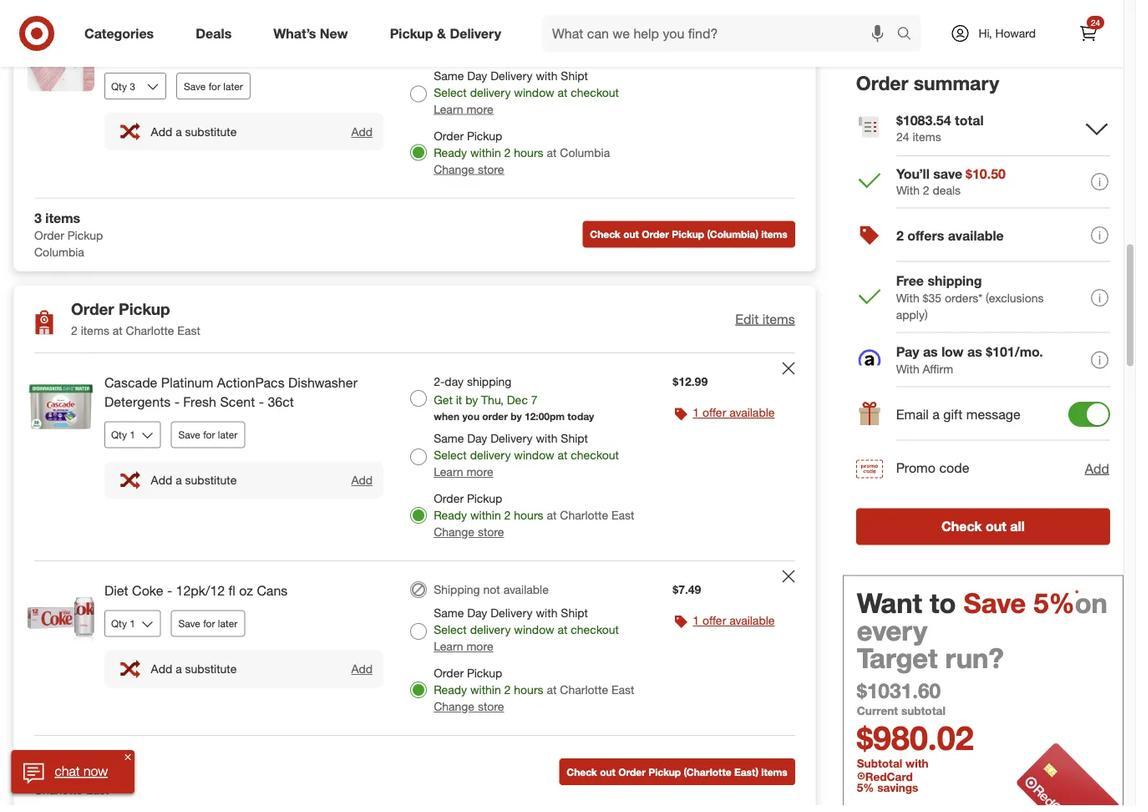 Task type: describe. For each thing, give the bounding box(es) containing it.
offers
[[907, 227, 944, 244]]

window for -
[[514, 448, 554, 462]]

2 as from the left
[[968, 344, 982, 360]]

$10.50
[[966, 165, 1006, 182]]

chat now button
[[11, 750, 134, 794]]

save for later for detergents
[[178, 429, 238, 441]]

✕ button
[[121, 750, 134, 764]]

deals link
[[181, 15, 253, 52]]

run?
[[945, 641, 1004, 674]]

1 offer available button for cascade platinum actionpacs dishwasher detergents - fresh scent - 36ct
[[693, 404, 775, 421]]

delivery for 25 sq ft thin stripe gift wrap white red/white - sugar paper™ + target
[[491, 68, 533, 83]]

select for diet coke - 12pk/12 fl oz cans
[[434, 622, 467, 637]]

shipt for red/white
[[561, 68, 588, 83]]

24 inside 24 link
[[1091, 17, 1100, 28]]

learn for red/white
[[434, 101, 463, 116]]

categories link
[[70, 15, 175, 52]]

ft
[[141, 26, 150, 42]]

checkout for red/white
[[571, 85, 619, 99]]

3 learn from the top
[[434, 639, 463, 654]]

2 items order pickup charlotte east
[[34, 747, 109, 797]]

target inside 25 sq ft thin stripe gift wrap white red/white - sugar paper™ + target
[[211, 45, 248, 61]]

same day delivery with shipt select delivery window at checkout learn more for red/white
[[434, 68, 619, 116]]

all
[[1010, 519, 1025, 535]]

diet coke - 12pk/12 fl oz cans image
[[28, 581, 94, 648]]

3 hours from the top
[[514, 682, 544, 697]]

search
[[889, 27, 929, 43]]

save for later button for detergents
[[171, 422, 245, 448]]

3 more from the top
[[467, 639, 493, 654]]

store for diet coke - 12pk/12 fl oz cans
[[478, 699, 504, 714]]

get inside "2-day shipping get it by thu, dec 7 when you order by 12:00pm today"
[[434, 393, 453, 407]]

get inside standard shipping get it by fri, dec 8
[[434, 44, 453, 59]]

- left 36ct
[[259, 394, 264, 410]]

with for cascade platinum actionpacs dishwasher detergents - fresh scent - 36ct
[[536, 431, 558, 446]]

deals
[[196, 25, 232, 41]]

add a substitute for fl
[[151, 662, 237, 676]]

- down the platinum
[[174, 394, 180, 410]]

shipping
[[434, 582, 480, 597]]

✕
[[125, 752, 131, 762]]

save
[[933, 165, 962, 182]]

pickup inside button
[[648, 766, 681, 778]]

redcard
[[865, 769, 913, 783]]

later for fresh
[[218, 429, 238, 441]]

change store button for red/white
[[434, 161, 504, 177]]

sugar
[[113, 45, 149, 61]]

white
[[282, 26, 317, 42]]

fri,
[[481, 44, 497, 59]]

what's new link
[[259, 15, 369, 52]]

cart item ready to fulfill group containing diet coke - 12pk/12 fl oz cans
[[14, 561, 815, 735]]

save for fresh
[[178, 429, 200, 441]]

cascade platinum actionpacs dishwasher detergents - fresh scent - 36ct
[[104, 375, 358, 410]]

order pickup ready within 2 hours at charlotte east change store for diet coke - 12pk/12 fl oz cans
[[434, 666, 635, 714]]

platinum
[[161, 375, 213, 391]]

add button for 25 sq ft thin stripe gift wrap white red/white - sugar paper™ + target
[[350, 123, 374, 140]]

3 window from the top
[[514, 622, 554, 637]]

east inside 2 items order pickup charlotte east
[[86, 783, 109, 797]]

delivery for -
[[470, 448, 511, 462]]

on
[[1075, 587, 1108, 620]]

pickup inside the 'order pickup 2 items at charlotte east'
[[119, 299, 170, 318]]

add a substitute for stripe
[[151, 124, 237, 139]]

cart item ready to fulfill group containing 25 sq ft thin stripe gift wrap white red/white - sugar paper™ + target
[[14, 5, 815, 197]]

pickup inside 2 items order pickup charlotte east
[[68, 766, 103, 780]]

dec inside "2-day shipping get it by thu, dec 7 when you order by 12:00pm today"
[[507, 393, 528, 407]]

substitute for white
[[185, 124, 237, 139]]

$1031.60
[[857, 679, 941, 704]]

12pk/12
[[176, 583, 225, 599]]

$1083.54 total 24 items
[[896, 112, 984, 144]]

more for -
[[467, 464, 493, 479]]

1 offer available for cascade platinum actionpacs dishwasher detergents - fresh scent - 36ct
[[693, 405, 775, 420]]

save for later button for stripe
[[176, 73, 251, 100]]

$18.00
[[673, 26, 708, 40]]

offer for diet coke - 12pk/12 fl oz cans
[[703, 613, 726, 628]]

3 change store button from the top
[[434, 698, 504, 715]]

0 vertical spatial 5%
[[1034, 587, 1075, 620]]

within for red/white
[[470, 145, 501, 159]]

window for red/white
[[514, 85, 554, 99]]

$980.02
[[857, 717, 974, 758]]

a for 12pk/12
[[176, 662, 182, 676]]

check out order pickup (columbia) items button
[[583, 221, 795, 248]]

with inside the you'll save $10.50 with 2 deals
[[896, 183, 920, 197]]

*
[[1075, 588, 1079, 600]]

2 inside order pickup ready within 2 hours at columbia change store
[[504, 145, 511, 159]]

code
[[939, 460, 970, 476]]

3
[[34, 210, 42, 226]]

what's
[[273, 25, 316, 41]]

check out all button
[[856, 509, 1110, 545]]

36ct
[[268, 394, 294, 410]]

2 vertical spatial by
[[511, 410, 522, 423]]

savings
[[877, 781, 919, 795]]

ready for red/white
[[434, 145, 467, 159]]

1 as from the left
[[923, 344, 938, 360]]

diet coke - 12pk/12 fl oz cans link
[[104, 581, 384, 600]]

pickup inside order pickup ready within 2 hours at columbia change store
[[467, 128, 502, 143]]

$7.49
[[673, 582, 701, 597]]

day
[[445, 374, 464, 389]]

change for diet coke - 12pk/12 fl oz cans
[[434, 699, 475, 714]]

coke
[[132, 583, 163, 599]]

3 items order pickup columbia
[[34, 210, 103, 260]]

a for dishwasher
[[176, 473, 182, 487]]

item
[[426, 718, 449, 732]]

total
[[955, 112, 984, 128]]

with inside pay as low as $101/mo. with affirm
[[896, 362, 920, 376]]

pickup & delivery
[[390, 25, 501, 41]]

at inside order pickup ready within 2 hours at columbia change store
[[547, 145, 557, 159]]

pickup inside 'button'
[[672, 228, 704, 241]]

charlotte inside 2 items order pickup charlotte east
[[34, 783, 83, 797]]

3 substitute from the top
[[185, 662, 237, 676]]

gift
[[222, 26, 244, 42]]

3 day from the top
[[467, 606, 487, 620]]

ready for -
[[434, 508, 467, 522]]

(exclusions
[[986, 291, 1044, 305]]

columbia inside '3 items order pickup columbia'
[[34, 245, 84, 260]]

- inside 25 sq ft thin stripe gift wrap white red/white - sugar paper™ + target
[[104, 45, 110, 61]]

today
[[568, 410, 594, 423]]

add button for diet coke - 12pk/12 fl oz cans
[[350, 661, 374, 677]]

free shipping with $35 orders* (exclusions apply)
[[896, 273, 1044, 322]]

edit items
[[736, 311, 795, 327]]

learn more button for -
[[434, 464, 493, 480]]

3 shipt from the top
[[561, 606, 588, 620]]

select for 25 sq ft thin stripe gift wrap white red/white - sugar paper™ + target
[[434, 85, 467, 99]]

substitute for scent
[[185, 473, 237, 487]]

check for 3
[[590, 228, 621, 241]]

order inside button
[[618, 766, 646, 778]]

25 sq ft thin stripe gift wrap white red/white - sugar paper™ + target link
[[104, 25, 384, 63]]

search button
[[889, 15, 929, 55]]

$1031.60 current subtotal $980.02
[[857, 679, 974, 758]]

want to save 5% *
[[857, 587, 1079, 620]]

diet coke - 12pk/12 fl oz cans
[[104, 583, 288, 599]]

affirm image
[[858, 350, 881, 366]]

order inside 'button'
[[642, 228, 669, 241]]

items inside '3 items order pickup columbia'
[[45, 210, 80, 226]]

25 sq ft thin stripe gift wrap white red/white - sugar paper™ + target
[[104, 26, 383, 61]]

low
[[942, 344, 964, 360]]

1 vertical spatial by
[[466, 393, 478, 407]]

every
[[857, 614, 928, 647]]

edit
[[736, 311, 759, 327]]

hi, howard
[[979, 26, 1036, 41]]

checkout for -
[[571, 448, 619, 462]]

add button for cascade platinum actionpacs dishwasher detergents - fresh scent - 36ct
[[350, 472, 374, 488]]

cascade
[[104, 375, 157, 391]]

delivery for diet coke - 12pk/12 fl oz cans
[[491, 606, 533, 620]]

store pickup radio for cascade platinum actionpacs dishwasher detergents - fresh scent - 36ct
[[410, 507, 427, 524]]

promo code
[[896, 460, 970, 476]]

detergents
[[104, 394, 171, 410]]

$12.99
[[673, 374, 708, 389]]

stripe
[[183, 26, 218, 42]]

for for gift
[[209, 80, 221, 93]]

delivery up fri,
[[450, 25, 501, 41]]

each
[[673, 42, 695, 55]]

to
[[930, 587, 956, 620]]

check out order pickup (charlotte east) items button
[[559, 759, 795, 786]]

shipping inside "2-day shipping get it by thu, dec 7 when you order by 12:00pm today"
[[467, 374, 512, 389]]

pickup & delivery link
[[376, 15, 522, 52]]

cart.
[[529, 718, 552, 732]]

12:00pm
[[525, 410, 565, 423]]

east inside the 'order pickup 2 items at charlotte east'
[[177, 323, 200, 338]]

$35
[[923, 291, 942, 305]]

25 sq ft thin stripe gift wrap white red/white - sugar paper&#8482; + target image
[[28, 25, 94, 92]]

1 for diet coke - 12pk/12 fl oz cans
[[693, 613, 699, 628]]

affirm
[[923, 362, 954, 376]]

you
[[462, 410, 480, 423]]

3 checkout from the top
[[571, 622, 619, 637]]

order inside '3 items order pickup columbia'
[[34, 228, 64, 243]]

0 horizontal spatial 5%
[[857, 781, 874, 795]]

for for -
[[203, 429, 215, 441]]

affirm image
[[856, 347, 883, 374]]

3 delivery from the top
[[470, 622, 511, 637]]

order pickup 2 items at charlotte east
[[71, 299, 200, 338]]

for for oz
[[203, 618, 215, 630]]

with for diet coke - 12pk/12 fl oz cans
[[536, 606, 558, 620]]

you'll
[[896, 165, 930, 182]]

items inside the 'order pickup 2 items at charlotte east'
[[81, 323, 109, 338]]

later for cans
[[218, 618, 238, 630]]

you'll save $10.50 with 2 deals
[[896, 165, 1006, 197]]



Task type: locate. For each thing, give the bounding box(es) containing it.
2 change store button from the top
[[434, 524, 504, 540]]

1 vertical spatial change
[[434, 525, 475, 539]]

2
[[504, 145, 511, 159], [923, 183, 929, 197], [896, 227, 904, 244], [71, 323, 78, 338], [504, 508, 511, 522], [504, 682, 511, 697], [34, 747, 42, 763]]

1 vertical spatial dec
[[507, 393, 528, 407]]

1 get from the top
[[434, 44, 453, 59]]

Store pickup radio
[[410, 507, 427, 524], [410, 682, 427, 698]]

a for thin
[[176, 124, 182, 139]]

for
[[209, 80, 221, 93], [203, 429, 215, 441], [203, 618, 215, 630]]

day down you in the left bottom of the page
[[467, 431, 487, 446]]

0 vertical spatial learn more button
[[434, 101, 493, 117]]

new
[[320, 25, 348, 41]]

cart item ready to fulfill group containing cascade platinum actionpacs dishwasher detergents - fresh scent - 36ct
[[14, 353, 815, 560]]

+
[[200, 45, 208, 61]]

check for order summary
[[941, 519, 982, 535]]

0 vertical spatial get
[[434, 44, 453, 59]]

0 vertical spatial within
[[470, 145, 501, 159]]

1 hours from the top
[[514, 145, 544, 159]]

learn down the 'shipping'
[[434, 639, 463, 654]]

2 vertical spatial change
[[434, 699, 475, 714]]

items
[[913, 129, 941, 144], [45, 210, 80, 226], [761, 228, 788, 241], [762, 311, 795, 327], [81, 323, 109, 338], [45, 747, 80, 763], [761, 766, 788, 778]]

for down 25 sq ft thin stripe gift wrap white red/white - sugar paper™ + target link
[[209, 80, 221, 93]]

1 vertical spatial offer
[[703, 613, 726, 628]]

substitute
[[185, 124, 237, 139], [185, 473, 237, 487], [185, 662, 237, 676]]

later for wrap
[[223, 80, 243, 93]]

2 same day delivery with shipt select delivery window at checkout learn more from the top
[[434, 431, 619, 479]]

1 select from the top
[[434, 85, 467, 99]]

same down when
[[434, 431, 464, 446]]

2 checkout from the top
[[571, 448, 619, 462]]

0 vertical spatial 1
[[693, 405, 699, 420]]

items inside 'button'
[[761, 228, 788, 241]]

with
[[536, 68, 558, 83], [536, 431, 558, 446], [536, 606, 558, 620], [906, 757, 929, 770]]

0 vertical spatial window
[[514, 85, 554, 99]]

What can we help you find? suggestions appear below search field
[[542, 15, 901, 52]]

by left fri,
[[466, 44, 478, 59]]

later down scent
[[218, 429, 238, 441]]

same down the 'shipping'
[[434, 606, 464, 620]]

0 vertical spatial later
[[223, 80, 243, 93]]

same day delivery with shipt select delivery window at checkout learn more for -
[[434, 431, 619, 479]]

2 within from the top
[[470, 508, 501, 522]]

1 vertical spatial same
[[434, 431, 464, 446]]

2 vertical spatial with
[[896, 362, 920, 376]]

2 same from the top
[[434, 431, 464, 446]]

promo
[[896, 460, 936, 476]]

0 vertical spatial checkout
[[571, 85, 619, 99]]

dec left 8 on the left top of the page
[[500, 44, 521, 59]]

shipping up orders*
[[928, 273, 982, 289]]

change for cascade platinum actionpacs dishwasher detergents - fresh scent - 36ct
[[434, 525, 475, 539]]

0 vertical spatial learn
[[434, 101, 463, 116]]

1 horizontal spatial 24
[[1091, 17, 1100, 28]]

summary
[[914, 71, 999, 94]]

charlotte inside the 'order pickup 2 items at charlotte east'
[[126, 323, 174, 338]]

1 vertical spatial shipping
[[928, 273, 982, 289]]

2 vertical spatial learn more button
[[434, 638, 493, 655]]

1 vertical spatial 1
[[693, 613, 699, 628]]

2 offers available
[[896, 227, 1004, 244]]

same day delivery with shipt select delivery window at checkout learn more down 8 on the left top of the page
[[434, 68, 619, 116]]

1 vertical spatial 5%
[[857, 781, 874, 795]]

at inside the 'order pickup 2 items at charlotte east'
[[113, 323, 123, 338]]

hours for red/white
[[514, 145, 544, 159]]

ready up item
[[434, 682, 467, 697]]

1 down "$12.99"
[[693, 405, 699, 420]]

2 delivery from the top
[[470, 448, 511, 462]]

ready up the 'shipping'
[[434, 508, 467, 522]]

1 vertical spatial get
[[434, 393, 453, 407]]

Store pickup radio
[[410, 144, 427, 161]]

thu,
[[481, 393, 504, 407]]

2 vertical spatial out
[[600, 766, 616, 778]]

1 add a substitute from the top
[[151, 124, 237, 139]]

save down fresh
[[178, 429, 200, 441]]

delivery for cascade platinum actionpacs dishwasher detergents - fresh scent - 36ct
[[491, 431, 533, 446]]

message
[[966, 406, 1021, 423]]

delivery down order
[[470, 448, 511, 462]]

more down fri,
[[467, 101, 493, 116]]

it down standard at left top
[[456, 44, 462, 59]]

change store button up the 'shipping'
[[434, 524, 504, 540]]

it down day
[[456, 393, 462, 407]]

save for later button
[[176, 73, 251, 100], [171, 422, 245, 448], [171, 610, 245, 637]]

1 vertical spatial shipt
[[561, 431, 588, 446]]

save for later for fl
[[178, 618, 238, 630]]

offer
[[703, 405, 726, 420], [703, 613, 726, 628]]

dec inside standard shipping get it by fri, dec 8
[[500, 44, 521, 59]]

change inside order pickup ready within 2 hours at columbia change store
[[434, 162, 475, 176]]

1 learn more button from the top
[[434, 101, 493, 117]]

1 day from the top
[[467, 68, 487, 83]]

substitute down +
[[185, 124, 237, 139]]

2 order pickup ready within 2 hours at charlotte east change store from the top
[[434, 666, 635, 714]]

2 shipt from the top
[[561, 431, 588, 446]]

more down shipping not available
[[467, 639, 493, 654]]

1 vertical spatial add a substitute
[[151, 473, 237, 487]]

gift
[[944, 406, 963, 423]]

2 learn from the top
[[434, 464, 463, 479]]

target up $1031.60 in the right bottom of the page
[[857, 641, 938, 674]]

dec left 7
[[507, 393, 528, 407]]

cans
[[257, 583, 288, 599]]

1 for cascade platinum actionpacs dishwasher detergents - fresh scent - 36ct
[[693, 405, 699, 420]]

substitute down 12pk/12
[[185, 662, 237, 676]]

1 vertical spatial hours
[[514, 508, 544, 522]]

delivery down shipping not available
[[470, 622, 511, 637]]

2 vertical spatial same
[[434, 606, 464, 620]]

with down free
[[896, 291, 920, 305]]

shipt for -
[[561, 431, 588, 446]]

$1083.54
[[896, 112, 951, 128]]

columbia
[[560, 145, 610, 159], [34, 245, 84, 260]]

select down when
[[434, 448, 467, 462]]

day for -
[[467, 431, 487, 446]]

1 more from the top
[[467, 101, 493, 116]]

2 ready from the top
[[434, 508, 467, 522]]

0 vertical spatial hours
[[514, 145, 544, 159]]

1 vertical spatial with
[[896, 291, 920, 305]]

save for later for stripe
[[184, 80, 243, 93]]

1 offer available for diet coke - 12pk/12 fl oz cans
[[693, 613, 775, 628]]

when
[[434, 410, 460, 423]]

- right coke
[[167, 583, 172, 599]]

learn more button for red/white
[[434, 101, 493, 117]]

with up savings
[[906, 757, 929, 770]]

2 1 from the top
[[693, 613, 699, 628]]

save for wrap
[[184, 80, 206, 93]]

1 vertical spatial store
[[478, 525, 504, 539]]

paper™
[[152, 45, 196, 61]]

add a substitute down fresh
[[151, 473, 237, 487]]

sq
[[123, 26, 138, 42]]

0 vertical spatial same
[[434, 68, 464, 83]]

for down 12pk/12
[[203, 618, 215, 630]]

save for later button for fl
[[171, 610, 245, 637]]

24 inside $1083.54 total 24 items
[[896, 129, 909, 144]]

subtotal
[[901, 704, 946, 717]]

pay
[[896, 344, 919, 360]]

1 same from the top
[[434, 68, 464, 83]]

diet
[[104, 583, 128, 599]]

shipping
[[485, 26, 529, 40], [928, 273, 982, 289], [467, 374, 512, 389]]

2 vertical spatial ready
[[434, 682, 467, 697]]

day down shipping not available
[[467, 606, 487, 620]]

3 within from the top
[[470, 682, 501, 697]]

add a substitute down +
[[151, 124, 237, 139]]

learn down when
[[434, 464, 463, 479]]

0 vertical spatial delivery
[[470, 85, 511, 99]]

learn down standard shipping get it by fri, dec 8 in the top of the page
[[434, 101, 463, 116]]

2 vertical spatial substitute
[[185, 662, 237, 676]]

25
[[104, 26, 119, 42]]

1 vertical spatial it
[[456, 393, 462, 407]]

order pickup ready within 2 hours at charlotte east change store for cascade platinum actionpacs dishwasher detergents - fresh scent - 36ct
[[434, 491, 635, 539]]

2 more from the top
[[467, 464, 493, 479]]

2 vertical spatial add a substitute
[[151, 662, 237, 676]]

by inside standard shipping get it by fri, dec 8
[[466, 44, 478, 59]]

change store button up removed at the left
[[434, 698, 504, 715]]

1 vertical spatial save for later
[[178, 429, 238, 441]]

check out all
[[941, 519, 1025, 535]]

0 vertical spatial store pickup radio
[[410, 507, 427, 524]]

want
[[857, 587, 922, 620]]

get up when
[[434, 393, 453, 407]]

0 horizontal spatial as
[[923, 344, 938, 360]]

2 offers available button
[[856, 209, 1110, 263]]

save for later button down fresh
[[171, 422, 245, 448]]

same for cascade platinum actionpacs dishwasher detergents - fresh scent - 36ct
[[434, 431, 464, 446]]

1 store pickup radio from the top
[[410, 507, 427, 524]]

1 vertical spatial later
[[218, 429, 238, 441]]

2 learn more button from the top
[[434, 464, 493, 480]]

$101/mo.
[[986, 344, 1043, 360]]

$6.00
[[697, 42, 722, 55]]

items inside 2 items order pickup charlotte east
[[45, 747, 80, 763]]

hours inside order pickup ready within 2 hours at columbia change store
[[514, 145, 544, 159]]

2 vertical spatial same day delivery with shipt select delivery window at checkout learn more
[[434, 606, 619, 654]]

2 inside 2 items order pickup charlotte east
[[34, 747, 42, 763]]

0 vertical spatial offer
[[703, 405, 726, 420]]

1 vertical spatial 24
[[896, 129, 909, 144]]

more for red/white
[[467, 101, 493, 116]]

1 shipt from the top
[[561, 68, 588, 83]]

with
[[896, 183, 920, 197], [896, 291, 920, 305], [896, 362, 920, 376]]

2 vertical spatial day
[[467, 606, 487, 620]]

2 vertical spatial checkout
[[571, 622, 619, 637]]

delivery
[[450, 25, 501, 41], [491, 68, 533, 83], [491, 431, 533, 446], [491, 606, 533, 620]]

ready inside order pickup ready within 2 hours at columbia change store
[[434, 145, 467, 159]]

within inside order pickup ready within 2 hours at columbia change store
[[470, 145, 501, 159]]

offer for cascade platinum actionpacs dishwasher detergents - fresh scent - 36ct
[[703, 405, 726, 420]]

0 vertical spatial 1 offer available button
[[693, 404, 775, 421]]

red/white
[[320, 26, 383, 42]]

delivery
[[470, 85, 511, 99], [470, 448, 511, 462], [470, 622, 511, 637]]

0 vertical spatial 24
[[1091, 17, 1100, 28]]

1 vertical spatial for
[[203, 429, 215, 441]]

2 day from the top
[[467, 431, 487, 446]]

- down 25
[[104, 45, 110, 61]]

2 store pickup radio from the top
[[410, 682, 427, 698]]

1 horizontal spatial 5%
[[1034, 587, 1075, 620]]

same for 25 sq ft thin stripe gift wrap white red/white - sugar paper™ + target
[[434, 68, 464, 83]]

chat
[[55, 763, 80, 780]]

check inside 'button'
[[590, 228, 621, 241]]

save for later down 12pk/12
[[178, 618, 238, 630]]

1 same day delivery with shipt select delivery window at checkout learn more from the top
[[434, 68, 619, 116]]

same down "pickup & delivery" link
[[434, 68, 464, 83]]

order
[[856, 71, 909, 94], [434, 128, 464, 143], [34, 228, 64, 243], [642, 228, 669, 241], [71, 299, 114, 318], [434, 491, 464, 506], [434, 666, 464, 680], [34, 766, 64, 780], [618, 766, 646, 778]]

save for later down fresh
[[178, 429, 238, 441]]

1 change store button from the top
[[434, 161, 504, 177]]

0 vertical spatial store
[[478, 162, 504, 176]]

1 vertical spatial more
[[467, 464, 493, 479]]

3 store from the top
[[478, 699, 504, 714]]

0 vertical spatial substitute
[[185, 124, 237, 139]]

cascade platinum actionpacs dishwasher detergents - fresh scent - 36ct link
[[104, 373, 384, 412]]

1 vertical spatial ready
[[434, 508, 467, 522]]

2 vertical spatial check
[[567, 766, 597, 778]]

delivery down fri,
[[470, 85, 511, 99]]

1 order pickup ready within 2 hours at charlotte east change store from the top
[[434, 491, 635, 539]]

with for 25 sq ft thin stripe gift wrap white red/white - sugar paper™ + target
[[536, 68, 558, 83]]

1 within from the top
[[470, 145, 501, 159]]

standard
[[434, 26, 481, 40]]

within up shipping not available
[[470, 508, 501, 522]]

3 ready from the top
[[434, 682, 467, 697]]

later down 25 sq ft thin stripe gift wrap white red/white - sugar paper™ + target link
[[223, 80, 243, 93]]

2 vertical spatial shipping
[[467, 374, 512, 389]]

dec
[[500, 44, 521, 59], [507, 393, 528, 407]]

learn more button down fri,
[[434, 101, 493, 117]]

2 hours from the top
[[514, 508, 544, 522]]

same day delivery with shipt select delivery window at checkout learn more down 12:00pm
[[434, 431, 619, 479]]

0 vertical spatial add a substitute
[[151, 124, 237, 139]]

2-
[[434, 374, 445, 389]]

2 vertical spatial select
[[434, 622, 467, 637]]

same day delivery with shipt select delivery window at checkout learn more down not
[[434, 606, 619, 654]]

store inside order pickup ready within 2 hours at columbia change store
[[478, 162, 504, 176]]

dishwasher
[[288, 375, 358, 391]]

1 window from the top
[[514, 85, 554, 99]]

2 select from the top
[[434, 448, 467, 462]]

1 offer available button down $7.49
[[693, 612, 775, 629]]

1 vertical spatial substitute
[[185, 473, 237, 487]]

available inside button
[[948, 227, 1004, 244]]

(charlotte
[[684, 766, 732, 778]]

chat now dialog
[[11, 750, 134, 794]]

3 add a substitute from the top
[[151, 662, 237, 676]]

a
[[176, 124, 182, 139], [933, 406, 940, 423], [176, 473, 182, 487], [176, 662, 182, 676]]

2 window from the top
[[514, 448, 554, 462]]

ready
[[434, 145, 467, 159], [434, 508, 467, 522], [434, 682, 467, 697]]

3 with from the top
[[896, 362, 920, 376]]

1 learn from the top
[[434, 101, 463, 116]]

1 cart item ready to fulfill group from the top
[[14, 5, 815, 197]]

shipping for free shipping
[[928, 273, 982, 289]]

save down diet coke - 12pk/12 fl oz cans
[[178, 618, 200, 630]]

it inside "2-day shipping get it by thu, dec 7 when you order by 12:00pm today"
[[456, 393, 462, 407]]

orders*
[[945, 291, 983, 305]]

save for cans
[[178, 618, 200, 630]]

0 vertical spatial change store button
[[434, 161, 504, 177]]

2 vertical spatial save for later button
[[171, 610, 245, 637]]

2 1 offer available button from the top
[[693, 612, 775, 629]]

1 vertical spatial save for later button
[[171, 422, 245, 448]]

2 vertical spatial for
[[203, 618, 215, 630]]

2 substitute from the top
[[185, 473, 237, 487]]

check for 2
[[567, 766, 597, 778]]

within up item removed from cart.
[[470, 682, 501, 697]]

1 vertical spatial within
[[470, 508, 501, 522]]

window
[[514, 85, 554, 99], [514, 448, 554, 462], [514, 622, 554, 637]]

day for red/white
[[467, 68, 487, 83]]

out for order summary
[[986, 519, 1007, 535]]

24 down $1083.54
[[896, 129, 909, 144]]

window down 8 on the left top of the page
[[514, 85, 554, 99]]

select
[[434, 85, 467, 99], [434, 448, 467, 462], [434, 622, 467, 637]]

1 vertical spatial 1 offer available button
[[693, 612, 775, 629]]

2 vertical spatial more
[[467, 639, 493, 654]]

out inside 'button'
[[623, 228, 639, 241]]

delivery down not
[[491, 606, 533, 620]]

1 vertical spatial day
[[467, 431, 487, 446]]

hi,
[[979, 26, 992, 41]]

0 vertical spatial dec
[[500, 44, 521, 59]]

change
[[434, 162, 475, 176], [434, 525, 475, 539], [434, 699, 475, 714]]

on every target run?
[[857, 587, 1108, 674]]

change store button right store pickup radio
[[434, 161, 504, 177]]

0 vertical spatial more
[[467, 101, 493, 116]]

select down "pickup & delivery" link
[[434, 85, 467, 99]]

2 inside the 'order pickup 2 items at charlotte east'
[[71, 323, 78, 338]]

2 it from the top
[[456, 393, 462, 407]]

2 vertical spatial change store button
[[434, 698, 504, 715]]

0 vertical spatial check
[[590, 228, 621, 241]]

delivery down 8 on the left top of the page
[[491, 68, 533, 83]]

for down fresh
[[203, 429, 215, 441]]

shipping up fri,
[[485, 26, 529, 40]]

out for 2
[[600, 766, 616, 778]]

save for later
[[184, 80, 243, 93], [178, 429, 238, 441], [178, 618, 238, 630]]

standard shipping get it by fri, dec 8
[[434, 26, 531, 59]]

target down gift
[[211, 45, 248, 61]]

thin
[[154, 26, 179, 42]]

1 store from the top
[[478, 162, 504, 176]]

3 select from the top
[[434, 622, 467, 637]]

1 vertical spatial target
[[857, 641, 938, 674]]

1 offer available down "$12.99"
[[693, 405, 775, 420]]

3 same day delivery with shipt select delivery window at checkout learn more from the top
[[434, 606, 619, 654]]

more down you in the left bottom of the page
[[467, 464, 493, 479]]

order inside 2 items order pickup charlotte east
[[34, 766, 64, 780]]

3 cart item ready to fulfill group from the top
[[14, 561, 815, 735]]

1 vertical spatial order pickup ready within 2 hours at charlotte east change store
[[434, 666, 635, 714]]

add
[[151, 124, 172, 139], [351, 124, 373, 139], [1085, 460, 1110, 476], [151, 473, 172, 487], [351, 473, 373, 488], [151, 662, 172, 676], [351, 662, 373, 677]]

items inside button
[[761, 766, 788, 778]]

with down 12:00pm
[[536, 431, 558, 446]]

0 vertical spatial change
[[434, 162, 475, 176]]

save right to
[[964, 587, 1026, 620]]

change store button for -
[[434, 524, 504, 540]]

more
[[467, 101, 493, 116], [467, 464, 493, 479], [467, 639, 493, 654]]

1 vertical spatial change store button
[[434, 524, 504, 540]]

0 vertical spatial with
[[896, 183, 920, 197]]

2 vertical spatial shipt
[[561, 606, 588, 620]]

save for later button down +
[[176, 73, 251, 100]]

ready right store pickup radio
[[434, 145, 467, 159]]

2 offer from the top
[[703, 613, 726, 628]]

0 vertical spatial save for later button
[[176, 73, 251, 100]]

2 with from the top
[[896, 291, 920, 305]]

by up you in the left bottom of the page
[[466, 393, 478, 407]]

target inside the on every target run?
[[857, 641, 938, 674]]

with down pay
[[896, 362, 920, 376]]

2 horizontal spatial out
[[986, 519, 1007, 535]]

2 change from the top
[[434, 525, 475, 539]]

pickup inside '3 items order pickup columbia'
[[68, 228, 103, 243]]

east
[[177, 323, 200, 338], [612, 508, 635, 522], [612, 682, 635, 697], [86, 783, 109, 797]]

current
[[857, 704, 898, 717]]

fresh
[[183, 394, 216, 410]]

1 offer from the top
[[703, 405, 726, 420]]

cascade platinum actionpacs dishwasher detergents - fresh scent - 36ct image
[[28, 373, 94, 440]]

within right store pickup radio
[[470, 145, 501, 159]]

0 vertical spatial same day delivery with shipt select delivery window at checkout learn more
[[434, 68, 619, 116]]

east)
[[734, 766, 759, 778]]

2 cart item ready to fulfill group from the top
[[14, 353, 815, 560]]

save for later down +
[[184, 80, 243, 93]]

0 horizontal spatial columbia
[[34, 245, 84, 260]]

1 offer available button for diet coke - 12pk/12 fl oz cans
[[693, 612, 775, 629]]

0 vertical spatial select
[[434, 85, 467, 99]]

shipping inside free shipping with $35 orders* (exclusions apply)
[[928, 273, 982, 289]]

subtotal with
[[857, 757, 932, 770]]

learn more button down the 'shipping'
[[434, 638, 493, 655]]

1 vertical spatial learn more button
[[434, 464, 493, 480]]

1 1 from the top
[[693, 405, 699, 420]]

with down shipping not available
[[536, 606, 558, 620]]

later
[[223, 80, 243, 93], [218, 429, 238, 441], [218, 618, 238, 630]]

select down the 'shipping'
[[434, 622, 467, 637]]

2 vertical spatial delivery
[[470, 622, 511, 637]]

hours for -
[[514, 508, 544, 522]]

learn for -
[[434, 464, 463, 479]]

items inside dropdown button
[[762, 311, 795, 327]]

None radio
[[410, 581, 427, 598], [410, 623, 427, 640], [410, 581, 427, 598], [410, 623, 427, 640]]

delivery down order
[[491, 431, 533, 446]]

with inside free shipping with $35 orders* (exclusions apply)
[[896, 291, 920, 305]]

1 horizontal spatial out
[[623, 228, 639, 241]]

cart item ready to fulfill group
[[14, 5, 815, 197], [14, 353, 815, 560], [14, 561, 815, 735]]

shipping inside standard shipping get it by fri, dec 8
[[485, 26, 529, 40]]

1 vertical spatial learn
[[434, 464, 463, 479]]

subtotal
[[857, 757, 903, 770]]

by right order
[[511, 410, 522, 423]]

1 with from the top
[[896, 183, 920, 197]]

order inside order pickup ready within 2 hours at columbia change store
[[434, 128, 464, 143]]

shipping for standard shipping
[[485, 26, 529, 40]]

1 substitute from the top
[[185, 124, 237, 139]]

1 checkout from the top
[[571, 85, 619, 99]]

select for cascade platinum actionpacs dishwasher detergents - fresh scent - 36ct
[[434, 448, 467, 462]]

1 horizontal spatial columbia
[[560, 145, 610, 159]]

same for diet coke - 12pk/12 fl oz cans
[[434, 606, 464, 620]]

out
[[623, 228, 639, 241], [986, 519, 1007, 535], [600, 766, 616, 778]]

from
[[501, 718, 525, 732]]

1 vertical spatial check
[[941, 519, 982, 535]]

1 offer available down $7.49
[[693, 613, 775, 628]]

0 vertical spatial save for later
[[184, 80, 243, 93]]

0 vertical spatial it
[[456, 44, 462, 59]]

actionpacs
[[217, 375, 285, 391]]

learn more button down you in the left bottom of the page
[[434, 464, 493, 480]]

1 1 offer available button from the top
[[693, 404, 775, 421]]

24 right howard at right
[[1091, 17, 1100, 28]]

categories
[[84, 25, 154, 41]]

chat now
[[55, 763, 108, 780]]

get down &
[[434, 44, 453, 59]]

within for -
[[470, 508, 501, 522]]

1 change from the top
[[434, 162, 475, 176]]

1 delivery from the top
[[470, 85, 511, 99]]

item removed from cart.
[[426, 718, 552, 732]]

1 vertical spatial store pickup radio
[[410, 682, 427, 698]]

3 learn more button from the top
[[434, 638, 493, 655]]

out for 3
[[623, 228, 639, 241]]

save
[[184, 80, 206, 93], [178, 429, 200, 441], [964, 587, 1026, 620], [178, 618, 200, 630]]

1 offer available button down "$12.99"
[[693, 404, 775, 421]]

2 get from the top
[[434, 393, 453, 407]]

1 ready from the top
[[434, 145, 467, 159]]

as right "low"
[[968, 344, 982, 360]]

window down shipping not available
[[514, 622, 554, 637]]

learn
[[434, 101, 463, 116], [434, 464, 463, 479], [434, 639, 463, 654]]

it inside standard shipping get it by fri, dec 8
[[456, 44, 462, 59]]

delivery for red/white
[[470, 85, 511, 99]]

1 1 offer available from the top
[[693, 405, 775, 420]]

order summary
[[856, 71, 999, 94]]

2 store from the top
[[478, 525, 504, 539]]

with up order pickup ready within 2 hours at columbia change store
[[536, 68, 558, 83]]

2 inside button
[[896, 227, 904, 244]]

2 vertical spatial save for later
[[178, 618, 238, 630]]

save down +
[[184, 80, 206, 93]]

columbia inside order pickup ready within 2 hours at columbia change store
[[560, 145, 610, 159]]

substitute down fresh
[[185, 473, 237, 487]]

store pickup radio for diet coke - 12pk/12 fl oz cans
[[410, 682, 427, 698]]

with down you'll
[[896, 183, 920, 197]]

1 vertical spatial same day delivery with shipt select delivery window at checkout learn more
[[434, 431, 619, 479]]

add a substitute down diet coke - 12pk/12 fl oz cans
[[151, 662, 237, 676]]

2 vertical spatial store
[[478, 699, 504, 714]]

fl
[[229, 583, 236, 599]]

0 horizontal spatial target
[[211, 45, 248, 61]]

save for later button down 12pk/12
[[171, 610, 245, 637]]

None radio
[[410, 34, 427, 51], [410, 86, 427, 102], [410, 390, 427, 407], [410, 449, 427, 465], [410, 34, 427, 51], [410, 86, 427, 102], [410, 390, 427, 407], [410, 449, 427, 465]]

1 vertical spatial checkout
[[571, 448, 619, 462]]

0 horizontal spatial 24
[[896, 129, 909, 144]]

shipping up thu,
[[467, 374, 512, 389]]

pickup
[[390, 25, 433, 41], [467, 128, 502, 143], [68, 228, 103, 243], [672, 228, 704, 241], [119, 299, 170, 318], [467, 491, 502, 506], [467, 666, 502, 680], [68, 766, 103, 780], [648, 766, 681, 778]]

1 it from the top
[[456, 44, 462, 59]]

1 vertical spatial select
[[434, 448, 467, 462]]

2 add a substitute from the top
[[151, 473, 237, 487]]

2 inside the you'll save $10.50 with 2 deals
[[923, 183, 929, 197]]

later down fl
[[218, 618, 238, 630]]

order inside the 'order pickup 2 items at charlotte east'
[[71, 299, 114, 318]]

items inside $1083.54 total 24 items
[[913, 129, 941, 144]]

as up affirm
[[923, 344, 938, 360]]

add a substitute for detergents
[[151, 473, 237, 487]]

2 1 offer available from the top
[[693, 613, 775, 628]]

3 same from the top
[[434, 606, 464, 620]]

1 down $7.49
[[693, 613, 699, 628]]

3 change from the top
[[434, 699, 475, 714]]

free
[[896, 273, 924, 289]]

store for cascade platinum actionpacs dishwasher detergents - fresh scent - 36ct
[[478, 525, 504, 539]]

0 vertical spatial by
[[466, 44, 478, 59]]

2 vertical spatial within
[[470, 682, 501, 697]]

day down fri,
[[467, 68, 487, 83]]

window down 12:00pm
[[514, 448, 554, 462]]



Task type: vqa. For each thing, say whether or not it's contained in the screenshot.
bottom Store pickup option
yes



